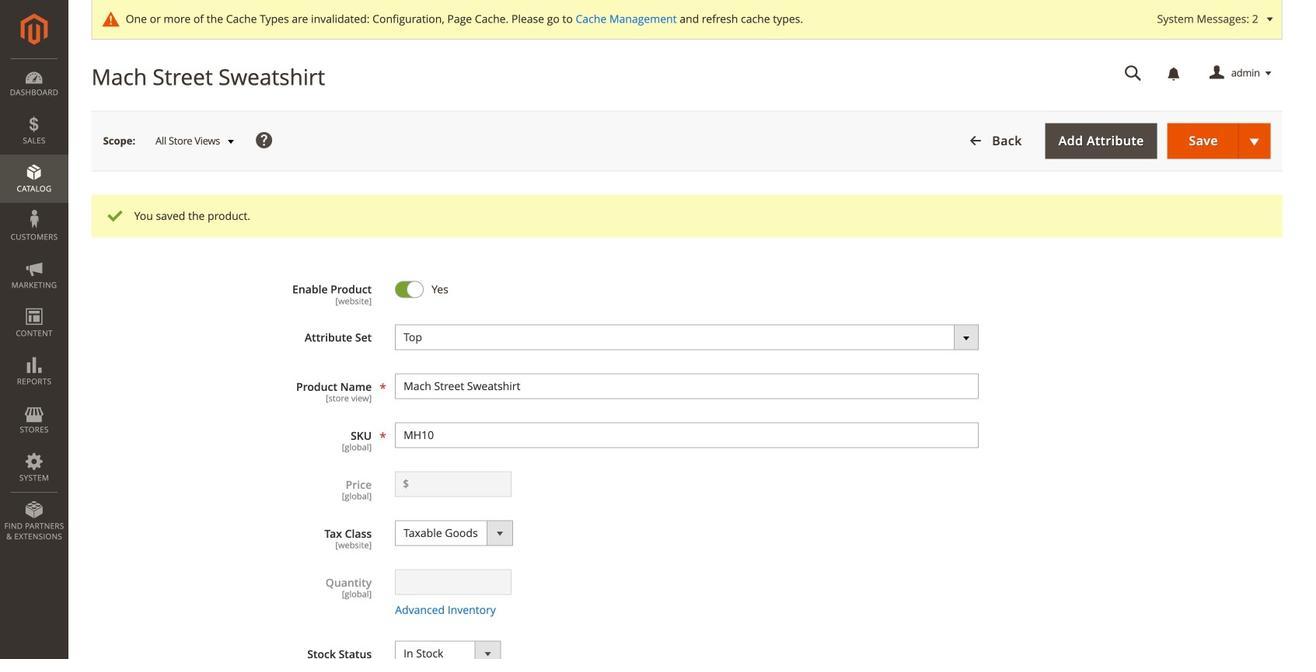 Task type: locate. For each thing, give the bounding box(es) containing it.
magento admin panel image
[[21, 13, 48, 45]]

None text field
[[395, 374, 979, 399], [395, 423, 979, 448], [410, 473, 511, 497], [395, 570, 512, 595], [395, 374, 979, 399], [395, 423, 979, 448], [410, 473, 511, 497], [395, 570, 512, 595]]

None text field
[[1114, 60, 1153, 87]]

menu bar
[[0, 58, 68, 550]]



